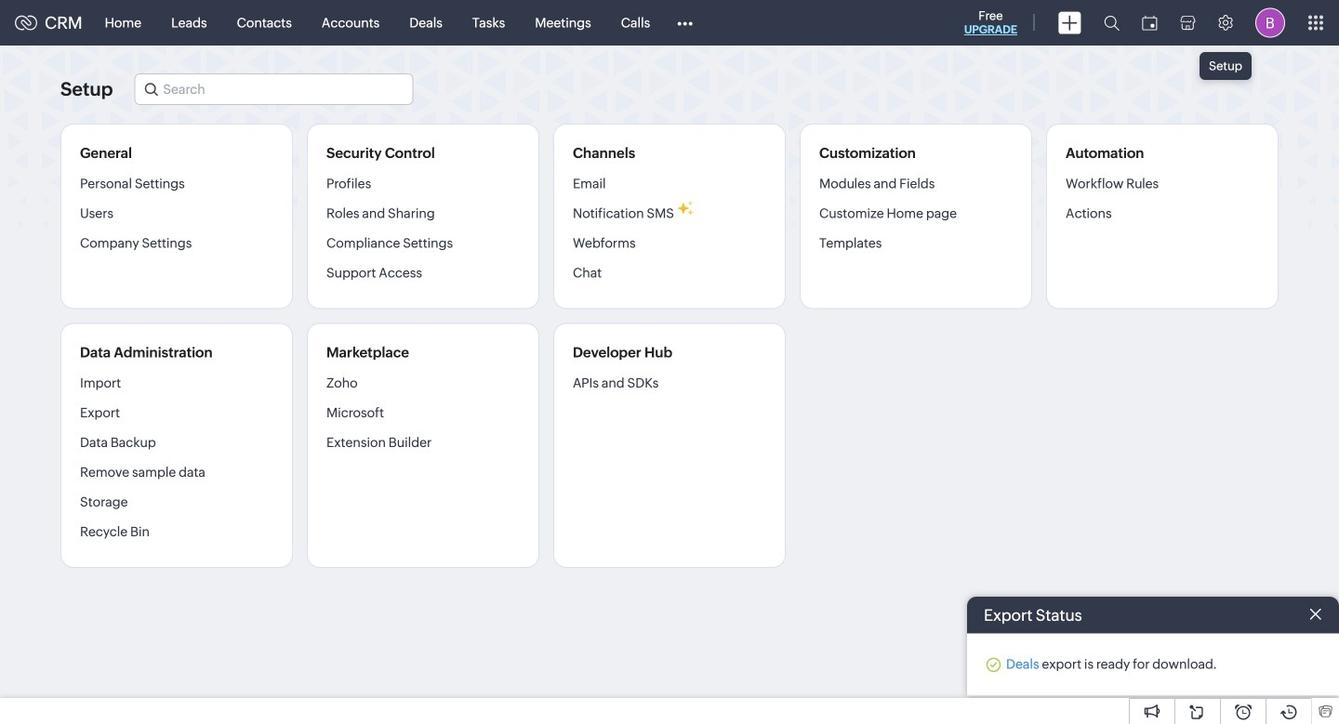 Task type: vqa. For each thing, say whether or not it's contained in the screenshot.
Search image
yes



Task type: describe. For each thing, give the bounding box(es) containing it.
search element
[[1093, 0, 1131, 46]]

Other Modules field
[[665, 8, 705, 38]]

logo image
[[15, 15, 37, 30]]

Search text field
[[135, 74, 412, 104]]

create menu image
[[1058, 12, 1082, 34]]

create menu element
[[1047, 0, 1093, 45]]

profile element
[[1244, 0, 1296, 45]]



Task type: locate. For each thing, give the bounding box(es) containing it.
profile image
[[1256, 8, 1285, 38]]

search image
[[1104, 15, 1120, 31]]

None field
[[134, 73, 413, 105]]

calendar image
[[1142, 15, 1158, 30]]



